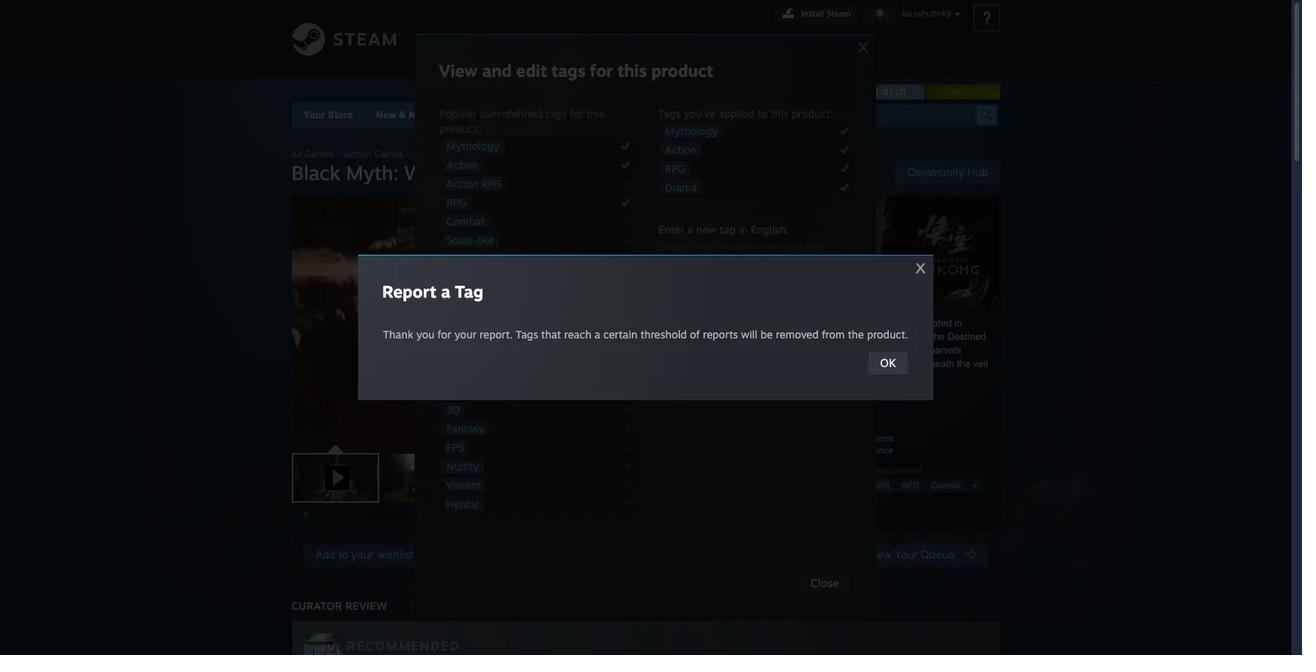 Task type: describe. For each thing, give the bounding box(es) containing it.
rpg inside 'black myth: wukong is an action rpg rooted in chinese mythology. you shall set out as the destined one to venture into the challenges and marvels ahead, to uncover the obscured truth beneath the veil of a glorious legend from the past.'
[[901, 318, 922, 329]]

0 horizontal spatial product:
[[440, 122, 481, 135]]

past.
[[883, 372, 905, 383]]

fantasy link
[[441, 422, 490, 436]]

points
[[560, 109, 590, 121]]

myth: for black myth: wukong
[[346, 161, 399, 185]]

1 vertical spatial drama
[[447, 290, 479, 303]]

add
[[316, 548, 336, 561]]

terms
[[760, 241, 784, 253]]

( for 1
[[971, 88, 974, 97]]

action
[[872, 318, 898, 329]]

chat link
[[680, 0, 722, 51]]

threshold
[[641, 328, 687, 341]]

that inside "enter a new tag in english: suitable tags should be terms that other users would find useful to browse by."
[[786, 241, 803, 253]]

souls-like
[[447, 234, 494, 247]]

tarashultz49 inside 'link'
[[583, 32, 675, 48]]

2 science from the top
[[862, 446, 894, 456]]

thank
[[383, 328, 414, 341]]

uncover
[[800, 358, 835, 370]]

store link
[[442, 0, 492, 55]]

one
[[756, 345, 775, 356]]

noteworthy
[[409, 109, 463, 121]]

0 vertical spatial black
[[414, 149, 437, 160]]

you
[[417, 328, 435, 341]]

recommended
[[347, 638, 460, 654]]

0 horizontal spatial user-
[[480, 107, 506, 120]]

in inside "enter a new tag in english: suitable tags should be terms that other users would find useful to browse by."
[[739, 223, 748, 236]]

0 horizontal spatial your
[[304, 109, 325, 121]]

fps
[[447, 441, 464, 454]]

and for edit
[[482, 60, 512, 81]]

hack and slash link
[[441, 384, 527, 398]]

a inside "enter a new tag in english: suitable tags should be terms that other users would find useful to browse by."
[[688, 223, 694, 236]]

curator
[[292, 600, 342, 613]]

ok
[[881, 356, 897, 370]]

like
[[477, 234, 494, 247]]

community hub link
[[895, 161, 1001, 185]]

( for 2
[[896, 88, 899, 97]]

wishlist
[[855, 88, 894, 97]]

0 vertical spatial your
[[455, 328, 477, 341]]

community
[[907, 166, 965, 179]]

certain
[[604, 328, 638, 341]]

as
[[919, 331, 929, 342]]

0 horizontal spatial popular
[[440, 107, 477, 120]]

report.
[[480, 328, 513, 341]]

edit
[[516, 60, 547, 81]]

1 vertical spatial your
[[352, 548, 374, 561]]

1 game science link from the top
[[835, 434, 894, 444]]

thank you for your report.  tags that reach a certain threshold of reports will be removed from the product.
[[383, 328, 909, 341]]

this down view and edit tags for this product
[[587, 107, 605, 120]]

fps link
[[441, 441, 470, 455]]

shop
[[592, 109, 617, 121]]

into
[[824, 345, 840, 356]]

you've
[[684, 107, 716, 120]]

action-adventure link
[[441, 309, 539, 323]]

(?) inside tags you've applied to this product: (?)
[[839, 109, 850, 120]]

search text field
[[857, 106, 974, 125]]

0 horizontal spatial rpg link
[[441, 195, 472, 210]]

points shop
[[560, 109, 617, 121]]

new
[[376, 109, 396, 121]]

0 vertical spatial from
[[822, 328, 845, 341]]

support
[[728, 32, 782, 48]]

for up shop
[[590, 60, 613, 81]]

marvels
[[927, 345, 962, 356]]

from inside 'black myth: wukong is an action rpg rooted in chinese mythology. you shall set out as the destined one to venture into the challenges and marvels ahead, to uncover the obscured truth beneath the veil of a glorious legend from the past.'
[[845, 372, 864, 383]]

tag
[[720, 223, 736, 236]]

will
[[742, 328, 758, 341]]

view your queue link
[[856, 543, 989, 567]]

legend
[[812, 372, 842, 383]]

chinese
[[756, 331, 792, 342]]

an
[[858, 318, 869, 329]]

black myth: wukong is an action rpg rooted in chinese mythology. you shall set out as the destined one to venture into the challenges and marvels ahead, to uncover the obscured truth beneath the veil of a glorious legend from the past.
[[756, 318, 989, 383]]

veil
[[974, 358, 989, 370]]

labs
[[691, 109, 714, 121]]

1
[[974, 88, 978, 97]]

new & noteworthy link
[[376, 109, 463, 121]]

rpg left +
[[902, 481, 920, 490]]

this down game science game science
[[876, 466, 890, 477]]

1 horizontal spatial user-
[[790, 466, 811, 477]]

0 vertical spatial of
[[690, 328, 700, 341]]

curator review
[[292, 600, 387, 613]]

) for 1
[[978, 88, 981, 97]]

1 horizontal spatial be
[[761, 328, 773, 341]]

) for 2
[[904, 88, 906, 97]]

steam
[[827, 8, 851, 19]]

categories link
[[486, 109, 537, 121]]

wukong for black myth: wukong is an action rpg rooted in chinese mythology. you shall set out as the destined one to venture into the challenges and marvels ahead, to uncover the obscured truth beneath the veil of a glorious legend from the past.
[[810, 318, 845, 329]]

2 > from the left
[[406, 149, 411, 160]]

dark
[[447, 253, 469, 266]]

2 game from the top
[[835, 446, 859, 456]]

tags you've applied to this product: (?)
[[659, 107, 850, 120]]

2 games from the left
[[374, 149, 403, 160]]

1 games from the left
[[305, 149, 334, 160]]

wukong for black myth: wukong
[[405, 161, 480, 185]]

1 vertical spatial combat link
[[927, 479, 966, 493]]

+
[[973, 481, 978, 490]]

0 vertical spatial fantasy
[[472, 253, 510, 266]]

1 horizontal spatial popular
[[756, 466, 787, 477]]

chat
[[685, 32, 717, 48]]

add to your wishlist link
[[304, 543, 425, 567]]

obscured
[[854, 358, 894, 370]]

install
[[802, 8, 825, 19]]

0 horizontal spatial action rpg link
[[441, 177, 507, 191]]

no
[[835, 393, 846, 404]]

0 horizontal spatial defined
[[506, 107, 543, 120]]

0 horizontal spatial (?)
[[487, 124, 497, 135]]

wishlist                 ( 2 )
[[855, 88, 906, 97]]

should
[[716, 241, 744, 253]]

to right add
[[339, 548, 348, 561]]

1 horizontal spatial rpg link
[[660, 161, 691, 176]]

2 game science link from the top
[[835, 446, 894, 456]]

mythology for the bottom mythology link
[[447, 140, 500, 152]]

for down game science game science
[[862, 466, 873, 477]]

categories
[[486, 109, 537, 121]]

to down chinese at the bottom
[[778, 345, 786, 356]]

would
[[683, 252, 709, 263]]

adventure inside action-adventure link
[[483, 309, 533, 322]]

out
[[902, 331, 916, 342]]

action down game science game science
[[847, 481, 870, 490]]

browse
[[769, 252, 800, 263]]

enter
[[659, 223, 685, 236]]

1 vertical spatial mythology link
[[441, 139, 505, 153]]

product.
[[868, 328, 909, 341]]

of inside 'black myth: wukong is an action rpg rooted in chinese mythology. you shall set out as the destined one to venture into the challenges and marvels ahead, to uncover the obscured truth beneath the veil of a glorious legend from the past.'
[[756, 372, 764, 383]]

souls-
[[447, 234, 478, 247]]

1 horizontal spatial defined
[[811, 466, 840, 477]]

is
[[848, 318, 855, 329]]

0 vertical spatial myth:
[[439, 149, 464, 160]]

support link
[[722, 0, 788, 51]]

1 horizontal spatial product:
[[792, 107, 833, 120]]

2 horizontal spatial product:
[[892, 466, 925, 477]]

you
[[844, 331, 861, 342]]

view for view your queue
[[868, 548, 892, 561]]

store
[[328, 109, 353, 121]]



Task type: vqa. For each thing, say whether or not it's contained in the screenshot.
bottom Adventure
yes



Task type: locate. For each thing, give the bounding box(es) containing it.
myth: for black myth: wukong is an action rpg rooted in chinese mythology. you shall set out as the destined one to venture into the challenges and marvels ahead, to uncover the obscured truth beneath the veil of a glorious legend from the past.
[[783, 318, 807, 329]]

>
[[337, 149, 342, 160], [406, 149, 411, 160]]

black for black myth: wukong
[[292, 161, 340, 185]]

fantasy up rich
[[472, 253, 510, 266]]

) right cart
[[978, 88, 981, 97]]

action rpg down black myth: wukong link
[[447, 177, 502, 190]]

1 science from the top
[[862, 434, 894, 444]]

1 vertical spatial action rpg link
[[841, 479, 895, 493]]

and down the as
[[908, 345, 925, 356]]

nudity
[[447, 460, 479, 473]]

rich
[[476, 272, 497, 284]]

1 horizontal spatial tarashultz49
[[903, 8, 952, 19]]

0 vertical spatial tags
[[659, 107, 681, 120]]

drama link up "action-"
[[441, 290, 484, 304]]

mythology link down labs
[[660, 124, 724, 138]]

other
[[806, 241, 829, 253]]

all games > action games > black myth: wukong
[[292, 149, 501, 160]]

game
[[835, 434, 859, 444], [835, 446, 859, 456]]

1 horizontal spatial mythology link
[[660, 124, 724, 138]]

for
[[590, 60, 613, 81], [570, 107, 584, 120], [438, 328, 452, 341], [862, 466, 873, 477]]

wukong
[[466, 149, 501, 160], [405, 161, 480, 185], [810, 318, 845, 329]]

rpg link down news link
[[660, 161, 691, 176]]

1 horizontal spatial popular user-defined tags for this product:
[[756, 466, 925, 477]]

0 horizontal spatial your
[[352, 548, 374, 561]]

myth: down noteworthy
[[439, 149, 464, 160]]

to inside "enter a new tag in english: suitable tags should be terms that other users would find useful to browse by."
[[758, 252, 767, 263]]

1 horizontal spatial )
[[978, 88, 981, 97]]

singleplayer
[[447, 328, 507, 341]]

fantasy
[[472, 253, 510, 266], [447, 422, 485, 435]]

singleplayer link
[[441, 327, 512, 342]]

games up black myth: wukong
[[374, 149, 403, 160]]

0 vertical spatial mythology
[[665, 124, 718, 137]]

and for slash
[[474, 385, 493, 398]]

this right applied
[[771, 107, 789, 120]]

wukong down black myth: wukong link
[[405, 161, 480, 185]]

action-
[[447, 309, 483, 322]]

be inside "enter a new tag in english: suitable tags should be terms that other users would find useful to browse by."
[[746, 241, 757, 253]]

(?) down categories link
[[487, 124, 497, 135]]

0 horizontal spatial >
[[337, 149, 342, 160]]

that left the other
[[786, 241, 803, 253]]

1 ) from the left
[[904, 88, 906, 97]]

a left new
[[688, 223, 694, 236]]

popular up black myth: wukong link
[[440, 107, 477, 120]]

all games link
[[292, 149, 334, 160]]

action link down noteworthy
[[441, 158, 484, 172]]

adventure down atmospheric "link"
[[447, 366, 497, 379]]

1 horizontal spatial combat
[[932, 481, 961, 490]]

all for all games > action games > black myth: wukong
[[292, 149, 302, 160]]

1 horizontal spatial >
[[406, 149, 411, 160]]

defined
[[506, 107, 543, 120], [811, 466, 840, 477]]

0 vertical spatial action rpg link
[[441, 177, 507, 191]]

action-adventure
[[447, 309, 533, 322]]

rpg
[[665, 162, 686, 175], [481, 177, 502, 190], [447, 196, 467, 209], [901, 318, 922, 329], [872, 481, 890, 490], [902, 481, 920, 490]]

black inside 'black myth: wukong is an action rpg rooted in chinese mythology. you shall set out as the destined one to venture into the challenges and marvels ahead, to uncover the obscured truth beneath the veil of a glorious legend from the past.'
[[756, 318, 780, 329]]

1 vertical spatial wukong
[[405, 161, 480, 185]]

from up user
[[845, 372, 864, 383]]

rpg link
[[660, 161, 691, 176], [441, 195, 472, 210], [897, 479, 925, 493]]

your store
[[304, 109, 353, 121]]

black down the new & noteworthy link
[[414, 149, 437, 160]]

from
[[822, 328, 845, 341], [845, 372, 864, 383]]

wukong inside 'black myth: wukong is an action rpg rooted in chinese mythology. you shall set out as the destined one to venture into the challenges and marvels ahead, to uncover the obscured truth beneath the veil of a glorious legend from the past.'
[[810, 318, 845, 329]]

be up 'one' on the bottom
[[761, 328, 773, 341]]

view left the queue
[[868, 548, 892, 561]]

rpg link up souls-
[[441, 195, 472, 210]]

1 vertical spatial and
[[908, 345, 925, 356]]

product
[[652, 60, 714, 81]]

english:
[[751, 223, 789, 236]]

your left store
[[304, 109, 325, 121]]

of down ahead,
[[756, 372, 764, 383]]

rpg down news link
[[665, 162, 686, 175]]

all
[[292, 149, 302, 160], [756, 394, 769, 402]]

your
[[455, 328, 477, 341], [352, 548, 374, 561]]

1 vertical spatial action rpg
[[847, 481, 890, 490]]

0 vertical spatial combat
[[447, 215, 485, 228]]

action rpg link down black myth: wukong link
[[441, 177, 507, 191]]

1 vertical spatial tarashultz49
[[583, 32, 675, 48]]

action link down labs
[[660, 143, 703, 157]]

a right reach
[[595, 328, 601, 341]]

popular down all reviews: at right bottom
[[756, 466, 787, 477]]

rpg link left +
[[897, 479, 925, 493]]

user
[[849, 393, 866, 404]]

0 vertical spatial wukong
[[466, 149, 501, 160]]

0 vertical spatial in
[[739, 223, 748, 236]]

rpg up "out"
[[901, 318, 922, 329]]

from up the into
[[822, 328, 845, 341]]

destined
[[948, 331, 987, 342]]

action rpg for the right action rpg link
[[847, 481, 890, 490]]

1 horizontal spatial games
[[374, 149, 403, 160]]

games down your store
[[305, 149, 334, 160]]

truth
[[897, 358, 917, 370]]

2 vertical spatial rpg link
[[897, 479, 925, 493]]

0 horizontal spatial in
[[739, 223, 748, 236]]

1 vertical spatial combat
[[932, 481, 961, 490]]

action link
[[660, 143, 703, 157], [441, 158, 484, 172]]

2 horizontal spatial rpg link
[[897, 479, 925, 493]]

1 vertical spatial rpg link
[[441, 195, 472, 210]]

1 vertical spatial fantasy
[[447, 422, 485, 435]]

your left the queue
[[895, 548, 918, 561]]

cart         ( 1 )
[[946, 88, 981, 97]]

rpg up souls-
[[447, 196, 467, 209]]

popular user-defined tags for this product: down edit
[[440, 107, 605, 135]]

slash
[[496, 385, 522, 398]]

tarashultz49
[[903, 8, 952, 19], [583, 32, 675, 48]]

tags down game science game science
[[843, 466, 860, 477]]

a down ahead,
[[767, 372, 773, 383]]

0 horizontal spatial games
[[305, 149, 334, 160]]

dark fantasy link
[[441, 252, 516, 266]]

hentai link
[[441, 497, 484, 511]]

be left 'terms'
[[746, 241, 757, 253]]

0 horizontal spatial )
[[904, 88, 906, 97]]

( right cart
[[971, 88, 974, 97]]

defined down edit
[[506, 107, 543, 120]]

Enter a tag text field
[[664, 272, 792, 291]]

combat link up souls-
[[441, 214, 490, 229]]

1 vertical spatial (?)
[[487, 124, 497, 135]]

0 vertical spatial rpg link
[[660, 161, 691, 176]]

combat left +
[[932, 481, 961, 490]]

1 horizontal spatial combat link
[[927, 479, 966, 493]]

atmospheric link
[[441, 346, 514, 361]]

dark fantasy
[[447, 253, 510, 266]]

tags left you've at the right top
[[659, 107, 681, 120]]

tags right report.
[[516, 328, 539, 341]]

black up chinese at the bottom
[[756, 318, 780, 329]]

mythology down noteworthy
[[447, 140, 500, 152]]

3d link
[[441, 403, 466, 417]]

your left the 'wishlist'
[[352, 548, 374, 561]]

1 horizontal spatial action rpg link
[[841, 479, 895, 493]]

0 vertical spatial game
[[835, 434, 859, 444]]

violent
[[447, 479, 482, 492]]

1 vertical spatial popular
[[756, 466, 787, 477]]

1 vertical spatial black
[[292, 161, 340, 185]]

myth: inside 'black myth: wukong is an action rpg rooted in chinese mythology. you shall set out as the destined one to venture into the challenges and marvels ahead, to uncover the obscured truth beneath the veil of a glorious legend from the past.'
[[783, 318, 807, 329]]

black down all games link at the top of the page
[[292, 161, 340, 185]]

0 horizontal spatial drama
[[447, 290, 479, 303]]

myth: down action games link
[[346, 161, 399, 185]]

tags inside "enter a new tag in english: suitable tags should be terms that other users would find useful to browse by."
[[695, 241, 713, 253]]

0 vertical spatial drama
[[665, 181, 698, 194]]

user- down reviews:
[[790, 466, 811, 477]]

rpg down black myth: wukong link
[[481, 177, 502, 190]]

wukong up mythology.
[[810, 318, 845, 329]]

game science link
[[835, 434, 894, 444], [835, 446, 894, 456]]

in
[[739, 223, 748, 236], [955, 318, 963, 329]]

1 vertical spatial science
[[862, 446, 894, 456]]

1 horizontal spatial black
[[414, 149, 437, 160]]

1 vertical spatial action link
[[441, 158, 484, 172]]

2 vertical spatial myth:
[[783, 318, 807, 329]]

0 horizontal spatial popular user-defined tags for this product:
[[440, 107, 605, 135]]

view
[[439, 60, 478, 81], [868, 548, 892, 561]]

1 horizontal spatial that
[[786, 241, 803, 253]]

adventure up report.
[[483, 309, 533, 322]]

rpg down game science game science
[[872, 481, 890, 490]]

to up glorious on the right of the page
[[789, 358, 797, 370]]

1 vertical spatial game science link
[[835, 446, 894, 456]]

1 vertical spatial popular user-defined tags for this product:
[[756, 466, 925, 477]]

atmospheric
[[447, 347, 509, 360]]

in up destined
[[955, 318, 963, 329]]

combat for left combat link
[[447, 215, 485, 228]]

violent link
[[441, 478, 487, 493]]

this down tarashultz49 'link'
[[618, 60, 647, 81]]

fantasy up the fps
[[447, 422, 485, 435]]

0 horizontal spatial view
[[439, 60, 478, 81]]

find
[[711, 252, 728, 263]]

drama link up enter
[[660, 180, 703, 195]]

0 horizontal spatial tags
[[516, 328, 539, 341]]

1 vertical spatial defined
[[811, 466, 840, 477]]

1 vertical spatial view
[[868, 548, 892, 561]]

1 > from the left
[[337, 149, 342, 160]]

(?) left search text field
[[839, 109, 850, 120]]

hack and slash
[[447, 385, 522, 398]]

combat link left +
[[927, 479, 966, 493]]

in inside 'black myth: wukong is an action rpg rooted in chinese mythology. you shall set out as the destined one to venture into the challenges and marvels ahead, to uncover the obscured truth beneath the veil of a glorious legend from the past.'
[[955, 318, 963, 329]]

action down noteworthy
[[447, 158, 478, 171]]

1 vertical spatial drama link
[[441, 290, 484, 304]]

1 horizontal spatial of
[[756, 372, 764, 383]]

rooted
[[925, 318, 952, 329]]

0 horizontal spatial combat link
[[441, 214, 490, 229]]

0 vertical spatial defined
[[506, 107, 543, 120]]

1 horizontal spatial all
[[756, 394, 769, 402]]

1 vertical spatial from
[[845, 372, 864, 383]]

view for view and edit tags for this product
[[439, 60, 478, 81]]

1 vertical spatial game
[[835, 446, 859, 456]]

0 horizontal spatial myth:
[[346, 161, 399, 185]]

view down store
[[439, 60, 478, 81]]

beneath
[[919, 358, 955, 370]]

2 vertical spatial black
[[756, 318, 780, 329]]

useful
[[730, 252, 756, 263]]

that left reach
[[542, 328, 561, 341]]

combat for the bottommost combat link
[[932, 481, 961, 490]]

0 horizontal spatial that
[[542, 328, 561, 341]]

view and edit tags for this product
[[439, 60, 714, 81]]

in right tag
[[739, 223, 748, 236]]

and inside 'black myth: wukong is an action rpg rooted in chinese mythology. you shall set out as the destined one to venture into the challenges and marvels ahead, to uncover the obscured truth beneath the veil of a glorious legend from the past.'
[[908, 345, 925, 356]]

suitable
[[659, 241, 693, 253]]

action rpg for leftmost action rpg link
[[447, 177, 502, 190]]

story rich
[[447, 272, 497, 284]]

action up black myth: wukong
[[345, 149, 372, 160]]

hub
[[968, 166, 989, 179]]

by.
[[802, 252, 815, 263]]

points shop link
[[548, 102, 629, 128]]

this
[[618, 60, 647, 81], [587, 107, 605, 120], [771, 107, 789, 120], [876, 466, 890, 477]]

to right applied
[[758, 107, 768, 120]]

0 vertical spatial action rpg
[[447, 177, 502, 190]]

1 vertical spatial myth:
[[346, 161, 399, 185]]

for left shop
[[570, 107, 584, 120]]

user- up black myth: wukong link
[[480, 107, 506, 120]]

drama up "action-"
[[447, 290, 479, 303]]

drama up enter
[[665, 181, 698, 194]]

mythology for mythology link to the right
[[665, 124, 718, 137]]

2 horizontal spatial black
[[756, 318, 780, 329]]

tags right categories
[[546, 107, 567, 120]]

0 vertical spatial your
[[304, 109, 325, 121]]

reviews:
[[772, 394, 808, 402]]

challenges
[[859, 345, 906, 356]]

2 ( from the left
[[971, 88, 974, 97]]

1 vertical spatial mythology
[[447, 140, 500, 152]]

new
[[697, 223, 717, 236]]

tags right edit
[[552, 60, 586, 81]]

0 horizontal spatial be
[[746, 241, 757, 253]]

and inside hack and slash link
[[474, 385, 493, 398]]

defined down game science game science
[[811, 466, 840, 477]]

shall
[[863, 331, 884, 342]]

combat up souls-
[[447, 215, 485, 228]]

glorious
[[775, 372, 810, 383]]

1 horizontal spatial view
[[868, 548, 892, 561]]

0 horizontal spatial action rpg
[[447, 177, 502, 190]]

0 vertical spatial action link
[[660, 143, 703, 157]]

0 vertical spatial that
[[786, 241, 803, 253]]

1 horizontal spatial action link
[[660, 143, 703, 157]]

0 horizontal spatial (
[[896, 88, 899, 97]]

1 vertical spatial product:
[[440, 122, 481, 135]]

1 horizontal spatial your
[[895, 548, 918, 561]]

all for all reviews:
[[756, 394, 769, 402]]

mythology link down noteworthy
[[441, 139, 505, 153]]

mythology.
[[795, 331, 842, 342]]

0 vertical spatial view
[[439, 60, 478, 81]]

2 ) from the left
[[978, 88, 981, 97]]

news
[[641, 109, 667, 121]]

0 vertical spatial be
[[746, 241, 757, 253]]

a inside 'black myth: wukong is an action rpg rooted in chinese mythology. you shall set out as the destined one to venture into the challenges and marvels ahead, to uncover the obscured truth beneath the veil of a glorious legend from the past.'
[[767, 372, 773, 383]]

and left edit
[[482, 60, 512, 81]]

and down adventure link
[[474, 385, 493, 398]]

0 horizontal spatial all
[[292, 149, 302, 160]]

1 horizontal spatial (?)
[[839, 109, 850, 120]]

1 vertical spatial tags
[[516, 328, 539, 341]]

> up black myth: wukong
[[406, 149, 411, 160]]

black
[[414, 149, 437, 160], [292, 161, 340, 185], [756, 318, 780, 329]]

queue
[[921, 548, 955, 561]]

( right wishlist
[[896, 88, 899, 97]]

0 vertical spatial user-
[[480, 107, 506, 120]]

0 vertical spatial tarashultz49
[[903, 8, 952, 19]]

set
[[886, 331, 899, 342]]

action rpg link down game science game science
[[841, 479, 895, 493]]

drama link
[[660, 180, 703, 195], [441, 290, 484, 304]]

0 vertical spatial combat link
[[441, 214, 490, 229]]

2
[[899, 88, 904, 97]]

add to your wishlist
[[316, 548, 413, 561]]

0 vertical spatial drama link
[[660, 180, 703, 195]]

a left tag
[[441, 281, 451, 302]]

0 vertical spatial popular user-defined tags for this product:
[[440, 107, 605, 135]]

&
[[399, 109, 406, 121]]

> right all games link at the top of the page
[[337, 149, 342, 160]]

reviews
[[869, 393, 900, 404]]

users
[[659, 252, 681, 263]]

combat link
[[441, 214, 490, 229], [927, 479, 966, 493]]

applied
[[719, 107, 755, 120]]

removed
[[776, 328, 819, 341]]

community hub
[[907, 166, 989, 179]]

mythology down labs
[[665, 124, 718, 137]]

black for black myth: wukong is an action rpg rooted in chinese mythology. you shall set out as the destined one to venture into the challenges and marvels ahead, to uncover the obscured truth beneath the veil of a glorious legend from the past.
[[756, 318, 780, 329]]

tags down new
[[695, 241, 713, 253]]

action down black myth: wukong link
[[447, 177, 478, 190]]

for right you
[[438, 328, 452, 341]]

report a tag
[[382, 281, 484, 302]]

1 game from the top
[[835, 434, 859, 444]]

1 vertical spatial that
[[542, 328, 561, 341]]

to right 'useful'
[[758, 252, 767, 263]]

adventure inside adventure link
[[447, 366, 497, 379]]

action down labs
[[665, 143, 697, 156]]

) up search text field
[[904, 88, 906, 97]]

1 ( from the left
[[896, 88, 899, 97]]

1 horizontal spatial tags
[[659, 107, 681, 120]]

black myth: wukong link
[[414, 149, 501, 160]]

your down "action-"
[[455, 328, 477, 341]]

1 horizontal spatial drama link
[[660, 180, 703, 195]]

hack
[[447, 385, 471, 398]]

0 horizontal spatial of
[[690, 328, 700, 341]]

science
[[862, 434, 894, 444], [862, 446, 894, 456]]



